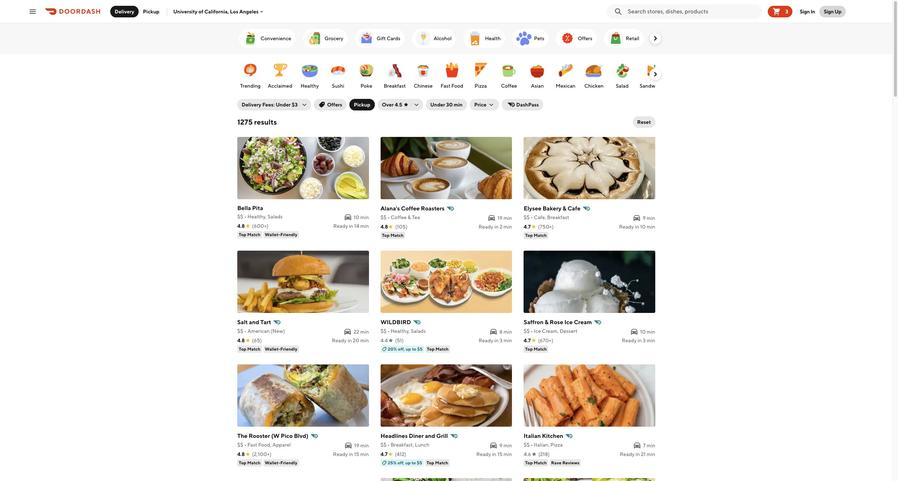 Task type: vqa. For each thing, say whether or not it's contained in the screenshot.


Task type: describe. For each thing, give the bounding box(es) containing it.
$$ for the rooster (w pico blvd)
[[237, 443, 243, 449]]

to for headlines diner and grill
[[412, 461, 416, 466]]

under 30 min button
[[426, 99, 467, 111]]

(new)
[[271, 329, 285, 335]]

up
[[835, 9, 842, 14]]

ready for elysee bakery & cafe
[[619, 224, 634, 230]]

8
[[500, 330, 503, 335]]

reset
[[637, 119, 651, 125]]

top down bella
[[239, 232, 246, 238]]

1 horizontal spatial pickup
[[354, 102, 370, 108]]

cream,
[[542, 329, 559, 335]]

offers button
[[314, 99, 347, 111]]

4.7 for elysee bakery & cafe
[[524, 224, 531, 230]]

ready in 15 min for headlines diner and grill
[[476, 452, 512, 458]]

(105)
[[395, 224, 408, 230]]

dashpass button
[[502, 99, 543, 111]]

next button of carousel image
[[652, 71, 659, 78]]

gift cards link
[[355, 29, 405, 48]]

$$ • healthy, salads for (51)
[[381, 329, 426, 335]]

over
[[382, 102, 394, 108]]

0 horizontal spatial ice
[[534, 329, 541, 335]]

• for elysee bakery & cafe
[[531, 215, 533, 221]]

top match down (2,100+)
[[239, 461, 260, 466]]

4.8 down bella
[[237, 224, 245, 229]]

pets image
[[515, 30, 533, 47]]

delivery for delivery fees: under $3
[[242, 102, 261, 108]]

$$ • american (new)
[[237, 329, 285, 335]]

healthy, for (600+)
[[248, 214, 267, 220]]

Store search: begin typing to search for stores available on DoorDash text field
[[628, 7, 759, 15]]

convenience
[[261, 36, 291, 41]]

10 min for 14
[[354, 215, 369, 221]]

breakfast,
[[391, 443, 414, 449]]

1 vertical spatial 10
[[640, 224, 646, 230]]

wildbird
[[381, 319, 411, 326]]

top match down (218)
[[525, 461, 547, 466]]

14
[[354, 224, 359, 229]]

min inside button
[[454, 102, 463, 108]]

0 horizontal spatial fast
[[248, 443, 257, 449]]

7 min
[[643, 443, 655, 449]]

• for alana's coffee roasters
[[388, 215, 390, 221]]

retail image
[[607, 30, 624, 47]]

ready in 3 min for saffron & rose ice cream
[[622, 338, 655, 344]]

sign in
[[800, 9, 815, 14]]

in for the rooster (w pico blvd)
[[349, 452, 353, 458]]

0 vertical spatial fast
[[441, 83, 450, 89]]

ready for the rooster (w pico blvd)
[[333, 452, 348, 458]]

$3
[[292, 102, 298, 108]]

top down $$ • coffee & tea
[[382, 233, 390, 238]]

4.4
[[381, 338, 388, 344]]

ready in 21 min
[[620, 452, 655, 458]]

in for salt and tart
[[348, 338, 352, 344]]

top down $$ • cafe, breakfast
[[525, 233, 533, 238]]

$$ down bella
[[237, 214, 243, 220]]

(750+)
[[538, 224, 554, 230]]

healthy
[[301, 83, 319, 89]]

gift cards image
[[358, 30, 375, 47]]

$$ for alana's coffee roasters
[[381, 215, 387, 221]]

(600+)
[[252, 224, 269, 229]]

offers inside button
[[327, 102, 342, 108]]

(65)
[[252, 338, 262, 344]]

poke
[[361, 83, 372, 89]]

0 vertical spatial ice
[[565, 319, 573, 326]]

top match down (65)
[[239, 347, 260, 352]]

0 vertical spatial &
[[563, 205, 567, 212]]

• for saffron & rose ice cream
[[531, 329, 533, 335]]

0 horizontal spatial pizza
[[475, 83, 487, 89]]

sandwiches
[[640, 83, 667, 89]]

mexican
[[556, 83, 576, 89]]

21
[[641, 452, 646, 458]]

dashpass
[[516, 102, 539, 108]]

trending
[[240, 83, 261, 89]]

price
[[474, 102, 487, 108]]

(2,100+)
[[252, 452, 271, 458]]

20%
[[388, 347, 397, 352]]

ready for saffron & rose ice cream
[[622, 338, 637, 344]]

2 vertical spatial &
[[545, 319, 549, 326]]

1 vertical spatial coffee
[[401, 205, 420, 212]]

$$ for saffron & rose ice cream
[[524, 329, 530, 335]]

0 horizontal spatial pickup button
[[139, 6, 164, 17]]

roasters
[[421, 205, 445, 212]]

retail link
[[604, 29, 644, 48]]

offers inside "link"
[[578, 36, 592, 41]]

0 horizontal spatial and
[[249, 319, 259, 326]]

top down the
[[239, 461, 246, 466]]

• for salt and tart
[[244, 329, 246, 335]]

california,
[[204, 9, 229, 14]]

pets
[[534, 36, 544, 41]]

0 vertical spatial pickup
[[143, 9, 159, 14]]

apparel
[[272, 443, 291, 449]]

fast food
[[441, 83, 463, 89]]

$$ • breakfast, lunch
[[381, 443, 429, 449]]

$$ • coffee & tea
[[381, 215, 420, 221]]

cream
[[574, 319, 592, 326]]

0 vertical spatial coffee
[[501, 83, 517, 89]]

tea
[[412, 215, 420, 221]]

salad
[[616, 83, 629, 89]]

gift cards
[[377, 36, 400, 41]]

rave reviews
[[551, 461, 580, 466]]

1 wallet- from the top
[[265, 232, 280, 238]]

bella
[[237, 205, 251, 212]]

25%
[[388, 461, 397, 466]]

trending link
[[238, 58, 263, 91]]

$$ • healthy, salads for (600+)
[[237, 214, 283, 220]]

1275 results
[[237, 118, 277, 126]]

9 min for headlines diner and grill
[[499, 443, 512, 449]]

under inside button
[[430, 102, 445, 108]]

15 for the rooster (w pico blvd)
[[354, 452, 359, 458]]

convenience image
[[242, 30, 259, 47]]

top match down (600+)
[[239, 232, 260, 238]]

3 for saffron & rose ice cream
[[643, 338, 646, 344]]

(51)
[[395, 338, 404, 344]]

0 horizontal spatial &
[[408, 215, 411, 221]]

20
[[353, 338, 359, 344]]

sign for sign in
[[800, 9, 810, 14]]

$$ for wildbird
[[381, 329, 387, 335]]

next button of carousel image
[[652, 35, 659, 42]]

bakery
[[543, 205, 562, 212]]

in
[[811, 9, 815, 14]]

1 friendly from the top
[[280, 232, 297, 238]]

top match down (670+)
[[525, 347, 547, 352]]

health
[[485, 36, 501, 41]]

sign up link
[[820, 6, 846, 17]]

headlines
[[381, 433, 408, 440]]

15 for headlines diner and grill
[[497, 452, 503, 458]]

pico
[[281, 433, 293, 440]]

$$ for italian kitchen
[[524, 443, 530, 449]]

headlines diner and grill
[[381, 433, 448, 440]]

$$ for headlines diner and grill
[[381, 443, 387, 449]]

• down bella
[[244, 214, 246, 220]]

pita
[[252, 205, 263, 212]]

retail
[[626, 36, 639, 41]]

top right 20% off, up to $5
[[427, 347, 435, 352]]

the rooster (w pico blvd)
[[237, 433, 308, 440]]

25% off, up to $5
[[388, 461, 422, 466]]

grill
[[436, 433, 448, 440]]

sign in link
[[796, 4, 820, 19]]

up for wildbird
[[406, 347, 411, 352]]

top down the saffron
[[525, 347, 533, 352]]

4.8 for salt and tart
[[237, 338, 245, 344]]

delivery fees: under $3
[[242, 102, 298, 108]]

ready for salt and tart
[[332, 338, 347, 344]]

off, for headlines diner and grill
[[398, 461, 404, 466]]

top match right 20% off, up to $5
[[427, 347, 449, 352]]

• for the rooster (w pico blvd)
[[244, 443, 246, 449]]

angeles
[[239, 9, 259, 14]]

19 min for the rooster (w pico blvd)
[[354, 443, 369, 449]]

$$ for elysee bakery & cafe
[[524, 215, 530, 221]]

wallet- for (w
[[265, 461, 280, 466]]



Task type: locate. For each thing, give the bounding box(es) containing it.
italian
[[524, 433, 541, 440]]

$$ down the
[[237, 443, 243, 449]]

cards
[[387, 36, 400, 41]]

ready
[[333, 224, 348, 229], [479, 224, 493, 230], [619, 224, 634, 230], [332, 338, 347, 344], [479, 338, 493, 344], [622, 338, 637, 344], [333, 452, 348, 458], [476, 452, 491, 458], [620, 452, 635, 458]]

top down the $$ • american (new)
[[239, 347, 246, 352]]

gift
[[377, 36, 386, 41]]

$$ • cafe, breakfast
[[524, 215, 569, 221]]

fast down rooster
[[248, 443, 257, 449]]

in for italian kitchen
[[636, 452, 640, 458]]

$$ down the saffron
[[524, 329, 530, 335]]

2
[[500, 224, 503, 230]]

3 for wildbird
[[500, 338, 503, 344]]

$$ down the "elysee" on the right
[[524, 215, 530, 221]]

19 min for alana's coffee roasters
[[498, 216, 512, 221]]

grocery link
[[303, 29, 348, 48]]

0 vertical spatial 9
[[643, 216, 646, 221]]

9 for grill
[[499, 443, 503, 449]]

0 vertical spatial wallet-friendly
[[265, 232, 297, 238]]

chinese
[[414, 83, 433, 89]]

off, for wildbird
[[398, 347, 405, 352]]

0 vertical spatial 19
[[498, 216, 503, 221]]

top match down (105)
[[382, 233, 404, 238]]

sushi
[[332, 83, 344, 89]]

1 horizontal spatial under
[[430, 102, 445, 108]]

pickup button
[[139, 6, 164, 17], [350, 99, 375, 111]]

under left the 30
[[430, 102, 445, 108]]

1 vertical spatial 4.7
[[524, 338, 531, 344]]

4.7 for saffron & rose ice cream
[[524, 338, 531, 344]]

1 vertical spatial up
[[405, 461, 411, 466]]

1 vertical spatial off,
[[398, 461, 404, 466]]

1 horizontal spatial 19 min
[[498, 216, 512, 221]]

wallet-
[[265, 232, 280, 238], [265, 347, 280, 352], [265, 461, 280, 466]]

ice up dessert
[[565, 319, 573, 326]]

1 horizontal spatial sign
[[824, 9, 834, 14]]

and up lunch
[[425, 433, 435, 440]]

reset button
[[633, 116, 655, 128]]

alana's coffee roasters
[[381, 205, 445, 212]]

2 vertical spatial friendly
[[280, 461, 297, 466]]

food
[[451, 83, 463, 89]]

0 vertical spatial salads
[[268, 214, 283, 220]]

coffee up tea
[[401, 205, 420, 212]]

1 ready in 15 min from the left
[[333, 452, 369, 458]]

0 vertical spatial 19 min
[[498, 216, 512, 221]]

saffron
[[524, 319, 544, 326]]

$$
[[237, 214, 243, 220], [381, 215, 387, 221], [524, 215, 530, 221], [237, 329, 243, 335], [381, 329, 387, 335], [524, 329, 530, 335], [237, 443, 243, 449], [381, 443, 387, 449], [524, 443, 530, 449]]

4.8
[[237, 224, 245, 229], [381, 224, 388, 230], [237, 338, 245, 344], [237, 452, 245, 458]]

in for elysee bakery & cafe
[[635, 224, 639, 230]]

top match
[[239, 232, 260, 238], [382, 233, 404, 238], [525, 233, 547, 238], [239, 347, 260, 352], [427, 347, 449, 352], [525, 347, 547, 352], [239, 461, 260, 466], [427, 461, 448, 466], [525, 461, 547, 466]]

rooster
[[249, 433, 270, 440]]

1 vertical spatial offers
[[327, 102, 342, 108]]

0 horizontal spatial $$ • healthy, salads
[[237, 214, 283, 220]]

0 vertical spatial up
[[406, 347, 411, 352]]

sign for sign up
[[824, 9, 834, 14]]

flowers image
[[654, 30, 671, 47]]

sign
[[800, 9, 810, 14], [824, 9, 834, 14]]

3 wallet-friendly from the top
[[265, 461, 297, 466]]

& left tea
[[408, 215, 411, 221]]

8 min
[[500, 330, 512, 335]]

0 vertical spatial breakfast
[[384, 83, 406, 89]]

1 vertical spatial wallet-friendly
[[265, 347, 297, 352]]

pickup right "delivery" button
[[143, 9, 159, 14]]

1 horizontal spatial $$ • healthy, salads
[[381, 329, 426, 335]]

1 vertical spatial healthy,
[[391, 329, 410, 335]]

1 vertical spatial $$ • healthy, salads
[[381, 329, 426, 335]]

• for italian kitchen
[[531, 443, 533, 449]]

10
[[354, 215, 359, 221], [640, 224, 646, 230], [640, 330, 646, 335]]

4.8 for alana's coffee roasters
[[381, 224, 388, 230]]

1 vertical spatial pickup button
[[350, 99, 375, 111]]

to right 20%
[[412, 347, 416, 352]]

0 horizontal spatial offers
[[327, 102, 342, 108]]

salads for (600+)
[[268, 214, 283, 220]]

2 vertical spatial wallet-
[[265, 461, 280, 466]]

university of california, los angeles
[[173, 9, 259, 14]]

3 wallet- from the top
[[265, 461, 280, 466]]

0 vertical spatial $5
[[417, 347, 423, 352]]

pickup down poke
[[354, 102, 370, 108]]

2 horizontal spatial 3
[[785, 9, 788, 14]]

saffron & rose ice cream
[[524, 319, 592, 326]]

4.7 for headlines diner and grill
[[381, 452, 388, 458]]

$$ • italian, pizza
[[524, 443, 563, 449]]

1 horizontal spatial salads
[[411, 329, 426, 335]]

4.8 left (105)
[[381, 224, 388, 230]]

10 for 14
[[354, 215, 359, 221]]

ready for alana's coffee roasters
[[479, 224, 493, 230]]

1 horizontal spatial pizza
[[551, 443, 563, 449]]

lunch
[[415, 443, 429, 449]]

1 under from the left
[[276, 102, 291, 108]]

4.7 left (412)
[[381, 452, 388, 458]]

1 horizontal spatial 10 min
[[640, 330, 655, 335]]

1 horizontal spatial healthy,
[[391, 329, 410, 335]]

pickup button left university
[[139, 6, 164, 17]]

kitchen
[[542, 433, 563, 440]]

ready in 14 min
[[333, 224, 369, 229]]

university
[[173, 9, 197, 14]]

ready in 10 min
[[619, 224, 655, 230]]

ready for wildbird
[[479, 338, 493, 344]]

0 vertical spatial 4.7
[[524, 224, 531, 230]]

$5 right 20%
[[417, 347, 423, 352]]

1 horizontal spatial ready in 3 min
[[622, 338, 655, 344]]

2 friendly from the top
[[280, 347, 297, 352]]

2 vertical spatial coffee
[[391, 215, 407, 221]]

1 horizontal spatial ready in 15 min
[[476, 452, 512, 458]]

healthy, down pita in the top of the page
[[248, 214, 267, 220]]

ready for italian kitchen
[[620, 452, 635, 458]]

up right 20%
[[406, 347, 411, 352]]

wallet- down (600+)
[[265, 232, 280, 238]]

1 horizontal spatial offers
[[578, 36, 592, 41]]

american
[[248, 329, 270, 335]]

0 vertical spatial 10
[[354, 215, 359, 221]]

• down headlines
[[388, 443, 390, 449]]

offers link
[[556, 29, 597, 48]]

and up the american
[[249, 319, 259, 326]]

alana's
[[381, 205, 400, 212]]

1 vertical spatial breakfast
[[547, 215, 569, 221]]

4.8 for the rooster (w pico blvd)
[[237, 452, 245, 458]]

0 horizontal spatial delivery
[[115, 9, 134, 14]]

20% off, up to $5
[[388, 347, 423, 352]]

0 horizontal spatial 19
[[354, 443, 359, 449]]

acclaimed
[[268, 83, 292, 89]]

9 min left the italian,
[[499, 443, 512, 449]]

offers right offers image
[[578, 36, 592, 41]]

to down lunch
[[412, 461, 416, 466]]

pickup button down poke
[[350, 99, 375, 111]]

& up cream,
[[545, 319, 549, 326]]

cafe
[[568, 205, 581, 212]]

salads
[[268, 214, 283, 220], [411, 329, 426, 335]]

0 horizontal spatial sign
[[800, 9, 810, 14]]

sign left in
[[800, 9, 810, 14]]

of
[[199, 9, 203, 14]]

30
[[446, 102, 453, 108]]

1 vertical spatial friendly
[[280, 347, 297, 352]]

in for wildbird
[[494, 338, 499, 344]]

2 under from the left
[[430, 102, 445, 108]]

healthy,
[[248, 214, 267, 220], [391, 329, 410, 335]]

over 4.5
[[382, 102, 402, 108]]

friendly for (w
[[280, 461, 297, 466]]

1 vertical spatial fast
[[248, 443, 257, 449]]

$$ for salt and tart
[[237, 329, 243, 335]]

in for headlines diner and grill
[[492, 452, 496, 458]]

$5 for wildbird
[[417, 347, 423, 352]]

19 for the rooster (w pico blvd)
[[354, 443, 359, 449]]

delivery
[[115, 9, 134, 14], [242, 102, 261, 108]]

wallet-friendly down (new)
[[265, 347, 297, 352]]

2 horizontal spatial &
[[563, 205, 567, 212]]

italian kitchen
[[524, 433, 563, 440]]

coffee up (105)
[[391, 215, 407, 221]]

0 vertical spatial pizza
[[475, 83, 487, 89]]

4.7 left (750+)
[[524, 224, 531, 230]]

fees:
[[262, 102, 275, 108]]

0 vertical spatial offers
[[578, 36, 592, 41]]

2 15 from the left
[[497, 452, 503, 458]]

off, down (51)
[[398, 347, 405, 352]]

wallet-friendly down apparel
[[265, 461, 297, 466]]

elysee
[[524, 205, 542, 212]]

9 for cafe
[[643, 216, 646, 221]]

1 horizontal spatial 3
[[643, 338, 646, 344]]

1 15 from the left
[[354, 452, 359, 458]]

1 vertical spatial salads
[[411, 329, 426, 335]]

0 horizontal spatial breakfast
[[384, 83, 406, 89]]

2 ready in 3 min from the left
[[622, 338, 655, 344]]

0 vertical spatial 10 min
[[354, 215, 369, 221]]

0 vertical spatial pickup button
[[139, 6, 164, 17]]

1 vertical spatial and
[[425, 433, 435, 440]]

2 wallet-friendly from the top
[[265, 347, 297, 352]]

1 horizontal spatial fast
[[441, 83, 450, 89]]

in for alana's coffee roasters
[[494, 224, 499, 230]]

wallet- down (2,100+)
[[265, 461, 280, 466]]

wallet-friendly down (600+)
[[265, 232, 297, 238]]

(670+)
[[538, 338, 553, 344]]

15
[[354, 452, 359, 458], [497, 452, 503, 458]]

alcohol link
[[412, 29, 456, 48]]

0 vertical spatial to
[[412, 347, 416, 352]]

ready in 15 min for the rooster (w pico blvd)
[[333, 452, 369, 458]]

0 vertical spatial $$ • healthy, salads
[[237, 214, 283, 220]]

ice
[[565, 319, 573, 326], [534, 329, 541, 335]]

$$ up 4.6
[[524, 443, 530, 449]]

delivery for delivery
[[115, 9, 134, 14]]

0 horizontal spatial 15
[[354, 452, 359, 458]]

pets link
[[512, 29, 549, 48]]

0 horizontal spatial 3
[[500, 338, 503, 344]]

1 vertical spatial wallet-
[[265, 347, 280, 352]]

convenience link
[[239, 29, 296, 48]]

top down 4.6
[[525, 461, 533, 466]]

italian,
[[534, 443, 550, 449]]

• for headlines diner and grill
[[388, 443, 390, 449]]

salads up (600+)
[[268, 214, 283, 220]]

$5 down lunch
[[417, 461, 422, 466]]

wallet-friendly for tart
[[265, 347, 297, 352]]

dessert
[[560, 329, 577, 335]]

22 min
[[354, 330, 369, 335]]

• down italian
[[531, 443, 533, 449]]

0 vertical spatial delivery
[[115, 9, 134, 14]]

1 vertical spatial 9
[[499, 443, 503, 449]]

to
[[412, 347, 416, 352], [412, 461, 416, 466]]

1 vertical spatial 19
[[354, 443, 359, 449]]

$$ • healthy, salads up (51)
[[381, 329, 426, 335]]

10 min for 3
[[640, 330, 655, 335]]

0 horizontal spatial 9 min
[[499, 443, 512, 449]]

ready in 3 min for wildbird
[[479, 338, 512, 344]]

$$ down alana's
[[381, 215, 387, 221]]

up
[[406, 347, 411, 352], [405, 461, 411, 466]]

1 vertical spatial to
[[412, 461, 416, 466]]

healthy, up (51)
[[391, 329, 410, 335]]

$$ • healthy, salads down pita in the top of the page
[[237, 214, 283, 220]]

$5 for headlines diner and grill
[[417, 461, 422, 466]]

19 for alana's coffee roasters
[[498, 216, 503, 221]]

off,
[[398, 347, 405, 352], [398, 461, 404, 466]]

0 vertical spatial 9 min
[[643, 216, 655, 221]]

offers
[[578, 36, 592, 41], [327, 102, 342, 108]]

1 horizontal spatial and
[[425, 433, 435, 440]]

1 vertical spatial 10 min
[[640, 330, 655, 335]]

under left the $3 in the left of the page
[[276, 102, 291, 108]]

fast
[[441, 83, 450, 89], [248, 443, 257, 449]]

2 ready in 15 min from the left
[[476, 452, 512, 458]]

cafe,
[[534, 215, 546, 221]]

0 horizontal spatial pickup
[[143, 9, 159, 14]]

rose
[[550, 319, 563, 326]]

coffee up dashpass button at the top
[[501, 83, 517, 89]]

1 vertical spatial $5
[[417, 461, 422, 466]]

rave
[[551, 461, 562, 466]]

• down the salt
[[244, 329, 246, 335]]

los
[[230, 9, 238, 14]]

0 horizontal spatial ready in 3 min
[[479, 338, 512, 344]]

fast left food
[[441, 83, 450, 89]]

grocery image
[[306, 30, 323, 47]]

up for headlines diner and grill
[[405, 461, 411, 466]]

salt and tart
[[237, 319, 271, 326]]

$$ down headlines
[[381, 443, 387, 449]]

2 vertical spatial 10
[[640, 330, 646, 335]]

• up 4.4
[[388, 329, 390, 335]]

$$ up 4.4
[[381, 329, 387, 335]]

top match down lunch
[[427, 461, 448, 466]]

health link
[[463, 29, 505, 48]]

3 friendly from the top
[[280, 461, 297, 466]]

friendly for tart
[[280, 347, 297, 352]]

4.7 left (670+)
[[524, 338, 531, 344]]

1 horizontal spatial 15
[[497, 452, 503, 458]]

• down the saffron
[[531, 329, 533, 335]]

1 horizontal spatial delivery
[[242, 102, 261, 108]]

0 horizontal spatial healthy,
[[248, 214, 267, 220]]

sign left up
[[824, 9, 834, 14]]

ice down the saffron
[[534, 329, 541, 335]]

1 horizontal spatial &
[[545, 319, 549, 326]]

off, down (412)
[[398, 461, 404, 466]]

ready in 15 min
[[333, 452, 369, 458], [476, 452, 512, 458]]

healthy, for (51)
[[391, 329, 410, 335]]

wallet- down (new)
[[265, 347, 280, 352]]

3 inside button
[[785, 9, 788, 14]]

breakfast up the over 4.5 at left
[[384, 83, 406, 89]]

&
[[563, 205, 567, 212], [408, 215, 411, 221], [545, 319, 549, 326]]

9 min for elysee bakery & cafe
[[643, 216, 655, 221]]

match
[[247, 232, 260, 238], [391, 233, 404, 238], [534, 233, 547, 238], [247, 347, 260, 352], [436, 347, 449, 352], [534, 347, 547, 352], [247, 461, 260, 466], [435, 461, 448, 466], [534, 461, 547, 466]]

1 vertical spatial delivery
[[242, 102, 261, 108]]

wallet-friendly for (w
[[265, 461, 297, 466]]

0 vertical spatial wallet-
[[265, 232, 280, 238]]

grocery
[[325, 36, 343, 41]]

1 horizontal spatial 9 min
[[643, 216, 655, 221]]

& left cafe
[[563, 205, 567, 212]]

alcohol image
[[415, 30, 432, 47]]

$$ down the salt
[[237, 329, 243, 335]]

9 min
[[643, 216, 655, 221], [499, 443, 512, 449]]

delivery button
[[110, 6, 139, 17]]

1 vertical spatial 9 min
[[499, 443, 512, 449]]

19 min
[[498, 216, 512, 221], [354, 443, 369, 449]]

1 horizontal spatial 9
[[643, 216, 646, 221]]

• down the
[[244, 443, 246, 449]]

• left cafe,
[[531, 215, 533, 221]]

top match down (750+)
[[525, 233, 547, 238]]

0 horizontal spatial 19 min
[[354, 443, 369, 449]]

4.7
[[524, 224, 531, 230], [524, 338, 531, 344], [381, 452, 388, 458]]

0 horizontal spatial under
[[276, 102, 291, 108]]

breakfast down 'elysee bakery & cafe'
[[547, 215, 569, 221]]

salt
[[237, 319, 248, 326]]

1 vertical spatial &
[[408, 215, 411, 221]]

4.8 down the
[[237, 452, 245, 458]]

1 horizontal spatial ice
[[565, 319, 573, 326]]

top down lunch
[[427, 461, 434, 466]]

1 vertical spatial pizza
[[551, 443, 563, 449]]

0 vertical spatial and
[[249, 319, 259, 326]]

delivery inside button
[[115, 9, 134, 14]]

up down (412)
[[405, 461, 411, 466]]

salads for (51)
[[411, 329, 426, 335]]

10 for 3
[[640, 330, 646, 335]]

pizza down 'kitchen'
[[551, 443, 563, 449]]

• for wildbird
[[388, 329, 390, 335]]

2 wallet- from the top
[[265, 347, 280, 352]]

1 vertical spatial 19 min
[[354, 443, 369, 449]]

0 horizontal spatial 9
[[499, 443, 503, 449]]

offers image
[[559, 30, 576, 47]]

open menu image
[[28, 7, 37, 16]]

2 sign from the left
[[824, 9, 834, 14]]

1275
[[237, 118, 253, 126]]

pizza up "price" at the top of page
[[475, 83, 487, 89]]

0 horizontal spatial 10 min
[[354, 215, 369, 221]]

9 min up ready in 10 min
[[643, 216, 655, 221]]

1 horizontal spatial breakfast
[[547, 215, 569, 221]]

1 sign from the left
[[800, 9, 810, 14]]

to for wildbird
[[412, 347, 416, 352]]

1 vertical spatial ice
[[534, 329, 541, 335]]

offers down sushi
[[327, 102, 342, 108]]

4.8 left (65)
[[237, 338, 245, 344]]

3 button
[[768, 6, 793, 17]]

1 wallet-friendly from the top
[[265, 232, 297, 238]]

health image
[[466, 30, 484, 47]]

in for saffron & rose ice cream
[[638, 338, 642, 344]]

9
[[643, 216, 646, 221], [499, 443, 503, 449]]

1 ready in 3 min from the left
[[479, 338, 512, 344]]

salads up 20% off, up to $5
[[411, 329, 426, 335]]

• down alana's
[[388, 215, 390, 221]]

price button
[[470, 99, 499, 111]]

wallet- for tart
[[265, 347, 280, 352]]

ready for headlines diner and grill
[[476, 452, 491, 458]]

tart
[[260, 319, 271, 326]]



